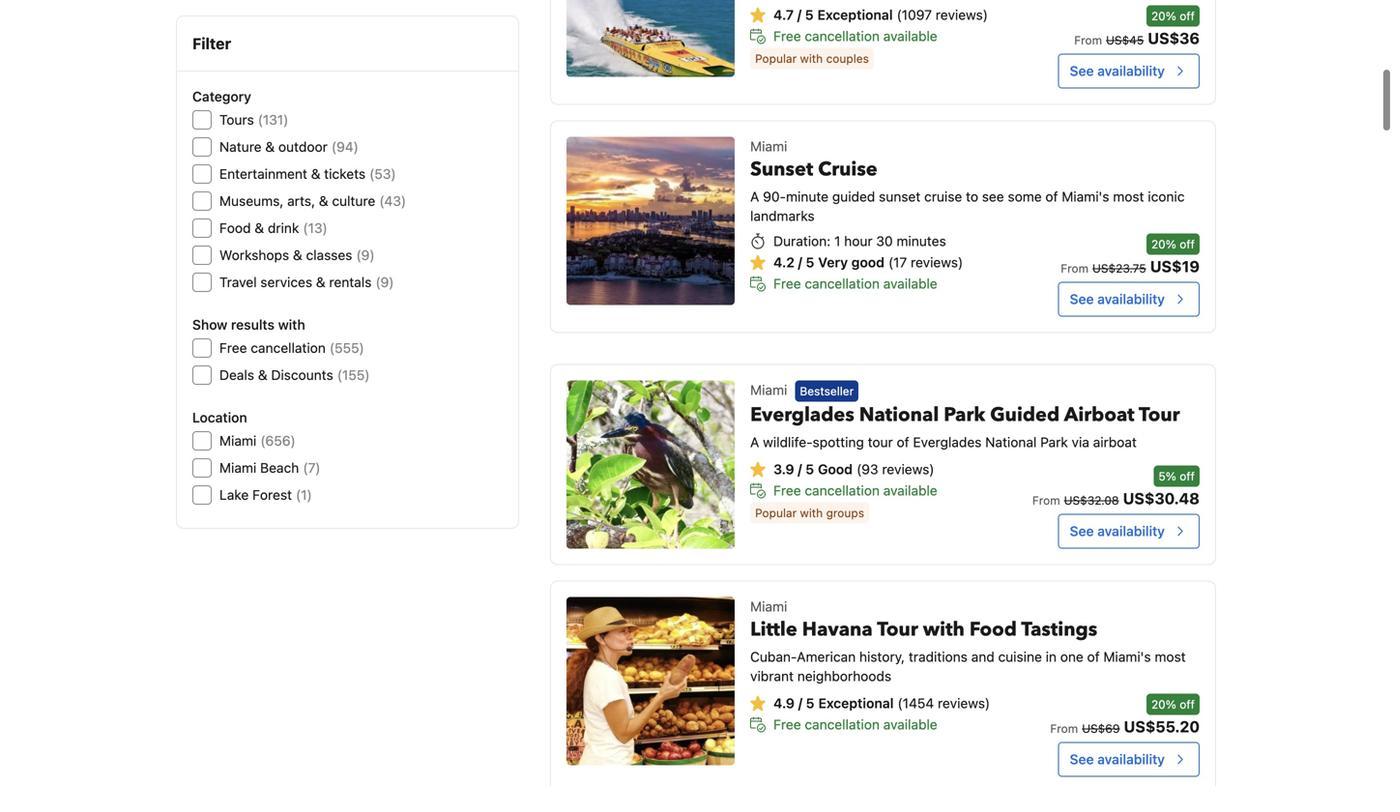 Task type: locate. For each thing, give the bounding box(es) containing it.
off up us$19
[[1180, 237, 1195, 251]]

0 vertical spatial everglades
[[751, 402, 855, 429]]

entertainment & tickets (53)
[[220, 166, 396, 182]]

5%
[[1159, 469, 1177, 483]]

see down us$23.75
[[1070, 291, 1094, 307]]

2 20% off from the top
[[1152, 237, 1195, 251]]

2 see availability from the top
[[1070, 291, 1165, 307]]

tour up history,
[[877, 616, 919, 643]]

available down tour
[[884, 483, 938, 499]]

see availability down from us$69 us$55.20
[[1070, 751, 1165, 767]]

5 right 4.7
[[805, 7, 814, 23]]

tour inside miami little havana tour with food tastings cuban-american history, traditions and cuisine in one of miami's most vibrant neighborhoods
[[877, 616, 919, 643]]

from us$69 us$55.20
[[1051, 717, 1200, 736]]

food up "and"
[[970, 616, 1017, 643]]

miami for beach
[[220, 460, 257, 476]]

availability
[[1098, 63, 1165, 79], [1098, 291, 1165, 307], [1098, 523, 1165, 539], [1098, 751, 1165, 767]]

1 popular from the top
[[755, 52, 797, 65]]

1 vertical spatial of
[[897, 434, 910, 450]]

3 see from the top
[[1070, 523, 1094, 539]]

airboat
[[1065, 402, 1135, 429]]

from
[[1075, 33, 1103, 47], [1061, 261, 1089, 275], [1033, 494, 1061, 507], [1051, 722, 1079, 735]]

off up us$36 in the top right of the page
[[1180, 9, 1195, 23]]

4 see from the top
[[1070, 751, 1094, 767]]

& left drink
[[255, 220, 264, 236]]

2 a from the top
[[751, 434, 760, 450]]

everglades national park guided airboat tour a wildlife-spotting tour of everglades national park via airboat
[[751, 402, 1181, 450]]

cuisine
[[999, 649, 1043, 665]]

off up us$55.20
[[1180, 698, 1195, 711]]

0 vertical spatial park
[[944, 402, 986, 429]]

& right deals
[[258, 367, 268, 383]]

0 horizontal spatial of
[[897, 434, 910, 450]]

20% for little havana tour with food tastings
[[1152, 698, 1177, 711]]

show results with
[[192, 317, 305, 333]]

& right arts,
[[319, 193, 328, 209]]

5 for us$36
[[805, 7, 814, 23]]

(131)
[[258, 112, 289, 128]]

tour
[[1139, 402, 1181, 429], [877, 616, 919, 643]]

miami inside miami sunset cruise a 90-minute guided sunset cruise to see some of miami's most iconic landmarks
[[751, 138, 788, 154]]

available
[[884, 28, 938, 44], [884, 275, 938, 291], [884, 483, 938, 499], [884, 717, 938, 732]]

availability down from us$69 us$55.20
[[1098, 751, 1165, 767]]

(9) up rentals
[[356, 247, 375, 263]]

(656)
[[260, 433, 296, 449]]

miami's right one
[[1104, 649, 1152, 665]]

a left wildlife-
[[751, 434, 760, 450]]

park
[[944, 402, 986, 429], [1041, 434, 1069, 450]]

from left us$23.75
[[1061, 261, 1089, 275]]

1 vertical spatial food
[[970, 616, 1017, 643]]

miami's inside miami little havana tour with food tastings cuban-american history, traditions and cuisine in one of miami's most vibrant neighborhoods
[[1104, 649, 1152, 665]]

park left guided
[[944, 402, 986, 429]]

available down (17
[[884, 275, 938, 291]]

free up deals
[[220, 340, 247, 356]]

cancellation down good
[[805, 483, 880, 499]]

4 off from the top
[[1180, 698, 1195, 711]]

from inside 'from us$32.08 us$30.48'
[[1033, 494, 1061, 507]]

of inside miami sunset cruise a 90-minute guided sunset cruise to see some of miami's most iconic landmarks
[[1046, 188, 1059, 204]]

from inside from us$69 us$55.20
[[1051, 722, 1079, 735]]

2 vertical spatial 20% off
[[1152, 698, 1195, 711]]

1 vertical spatial everglades
[[913, 434, 982, 450]]

with
[[800, 52, 823, 65], [278, 317, 305, 333], [800, 506, 823, 520], [923, 616, 965, 643]]

4.2
[[774, 254, 795, 270]]

1 vertical spatial a
[[751, 434, 760, 450]]

see down us$32.08 at the bottom of page
[[1070, 523, 1094, 539]]

reviews) right the (1454
[[938, 695, 991, 711]]

guided
[[833, 188, 876, 204]]

availability down from us$23.75 us$19
[[1098, 291, 1165, 307]]

4 availability from the top
[[1098, 751, 1165, 767]]

0 horizontal spatial everglades
[[751, 402, 855, 429]]

2 availability from the top
[[1098, 291, 1165, 307]]

of right one
[[1088, 649, 1100, 665]]

available down the (1454
[[884, 717, 938, 732]]

2 popular from the top
[[755, 506, 797, 520]]

3 availability from the top
[[1098, 523, 1165, 539]]

free cancellation available down 4.9 / 5 exceptional (1454 reviews)
[[774, 717, 938, 732]]

some
[[1008, 188, 1042, 204]]

miami beach (7)
[[220, 460, 321, 476]]

1 free cancellation available from the top
[[774, 28, 938, 44]]

popular with couples
[[755, 52, 869, 65]]

see down us$69
[[1070, 751, 1094, 767]]

free cancellation available up couples
[[774, 28, 938, 44]]

cancellation
[[805, 28, 880, 44], [805, 275, 880, 291], [251, 340, 326, 356], [805, 483, 880, 499], [805, 717, 880, 732]]

us$45
[[1107, 33, 1144, 47]]

workshops
[[220, 247, 289, 263]]

1 vertical spatial most
[[1155, 649, 1186, 665]]

miami's right some
[[1062, 188, 1110, 204]]

park left via
[[1041, 434, 1069, 450]]

of right some
[[1046, 188, 1059, 204]]

national up tour
[[860, 402, 939, 429]]

everglades up wildlife-
[[751, 402, 855, 429]]

miami down location
[[220, 433, 257, 449]]

miami little havana tour with food tastings cuban-american history, traditions and cuisine in one of miami's most vibrant neighborhoods
[[751, 599, 1186, 684]]

results
[[231, 317, 275, 333]]

(94)
[[332, 139, 359, 155]]

free for us$36
[[774, 28, 801, 44]]

1 horizontal spatial everglades
[[913, 434, 982, 450]]

5
[[805, 7, 814, 23], [806, 254, 815, 270], [806, 461, 814, 477], [806, 695, 815, 711]]

2 see from the top
[[1070, 291, 1094, 307]]

drink
[[268, 220, 299, 236]]

free cancellation available down 3.9 / 5 good (93 reviews)
[[774, 483, 938, 499]]

miami
[[751, 138, 788, 154], [751, 382, 788, 398], [220, 433, 257, 449], [220, 460, 257, 476], [751, 599, 788, 614]]

1 vertical spatial (9)
[[376, 274, 394, 290]]

2 20% from the top
[[1152, 237, 1177, 251]]

cancellation up couples
[[805, 28, 880, 44]]

1 horizontal spatial national
[[986, 434, 1037, 450]]

20% off up us$19
[[1152, 237, 1195, 251]]

0 vertical spatial exceptional
[[818, 7, 893, 23]]

to
[[966, 188, 979, 204]]

everglades right tour
[[913, 434, 982, 450]]

via
[[1072, 434, 1090, 450]]

1 vertical spatial 20%
[[1152, 237, 1177, 251]]

1 off from the top
[[1180, 9, 1195, 23]]

3 off from the top
[[1180, 469, 1195, 483]]

3.9
[[774, 461, 795, 477]]

1 vertical spatial 20% off
[[1152, 237, 1195, 251]]

1 horizontal spatial (9)
[[376, 274, 394, 290]]

classes
[[306, 247, 352, 263]]

miami inside miami little havana tour with food tastings cuban-american history, traditions and cuisine in one of miami's most vibrant neighborhoods
[[751, 599, 788, 614]]

0 horizontal spatial park
[[944, 402, 986, 429]]

0 vertical spatial food
[[220, 220, 251, 236]]

popular with groups
[[755, 506, 865, 520]]

exceptional up couples
[[818, 7, 893, 23]]

entertainment
[[220, 166, 307, 182]]

free down 4.9
[[774, 717, 801, 732]]

most left the iconic
[[1114, 188, 1145, 204]]

free cancellation available for us$36
[[774, 28, 938, 44]]

3 20% from the top
[[1152, 698, 1177, 711]]

1 available from the top
[[884, 28, 938, 44]]

& up museums, arts, & culture (43)
[[311, 166, 321, 182]]

miami up lake
[[220, 460, 257, 476]]

reviews)
[[936, 7, 988, 23], [911, 254, 964, 270], [882, 461, 935, 477], [938, 695, 991, 711]]

national down guided
[[986, 434, 1037, 450]]

food & drink (13)
[[220, 220, 328, 236]]

one
[[1061, 649, 1084, 665]]

in
[[1046, 649, 1057, 665]]

1 vertical spatial miami's
[[1104, 649, 1152, 665]]

off right 5%
[[1180, 469, 1195, 483]]

(9) right rentals
[[376, 274, 394, 290]]

/ right 3.9
[[798, 461, 802, 477]]

& for discounts
[[258, 367, 268, 383]]

& up travel services & rentals (9)
[[293, 247, 302, 263]]

from left us$69
[[1051, 722, 1079, 735]]

free cancellation available down good
[[774, 275, 938, 291]]

1 horizontal spatial most
[[1155, 649, 1186, 665]]

1
[[835, 233, 841, 249]]

see availability for everglades national park guided airboat tour
[[1070, 523, 1165, 539]]

with up free cancellation (555)
[[278, 317, 305, 333]]

0 vertical spatial 20%
[[1152, 9, 1177, 23]]

from left us$32.08 at the bottom of page
[[1033, 494, 1061, 507]]

from inside from us$23.75 us$19
[[1061, 261, 1089, 275]]

good
[[818, 461, 853, 477]]

0 horizontal spatial (9)
[[356, 247, 375, 263]]

us$32.08
[[1065, 494, 1120, 507]]

1 horizontal spatial food
[[970, 616, 1017, 643]]

4.7
[[774, 7, 794, 23]]

reviews) right (1097
[[936, 7, 988, 23]]

2 vertical spatial of
[[1088, 649, 1100, 665]]

free cancellation available for us$30.48
[[774, 483, 938, 499]]

free for us$55.20
[[774, 717, 801, 732]]

exceptional down neighborhoods
[[819, 695, 894, 711]]

groups
[[827, 506, 865, 520]]

20% off up us$36 in the top right of the page
[[1152, 9, 1195, 23]]

0 vertical spatial 20% off
[[1152, 9, 1195, 23]]

1 vertical spatial national
[[986, 434, 1037, 450]]

1 vertical spatial popular
[[755, 506, 797, 520]]

(1097
[[897, 7, 932, 23]]

0 vertical spatial most
[[1114, 188, 1145, 204]]

4 available from the top
[[884, 717, 938, 732]]

4.9 / 5 exceptional (1454 reviews)
[[774, 695, 991, 711]]

4 free cancellation available from the top
[[774, 717, 938, 732]]

20% for sunset cruise
[[1152, 237, 1177, 251]]

miami for little
[[751, 599, 788, 614]]

popular
[[755, 52, 797, 65], [755, 506, 797, 520]]

free down 4.7
[[774, 28, 801, 44]]

see for little havana tour with food tastings
[[1070, 751, 1094, 767]]

3 free cancellation available from the top
[[774, 483, 938, 499]]

5 down duration:
[[806, 254, 815, 270]]

beach
[[260, 460, 299, 476]]

0 vertical spatial popular
[[755, 52, 797, 65]]

5 left good
[[806, 461, 814, 477]]

cancellation up the deals & discounts (155)
[[251, 340, 326, 356]]

(1454
[[898, 695, 935, 711]]

0 vertical spatial miami's
[[1062, 188, 1110, 204]]

see availability down 'from us$32.08 us$30.48'
[[1070, 523, 1165, 539]]

category
[[192, 89, 251, 104]]

20% up us$55.20
[[1152, 698, 1177, 711]]

availability down the us$45 on the right of page
[[1098, 63, 1165, 79]]

1 vertical spatial park
[[1041, 434, 1069, 450]]

see availability for little havana tour with food tastings
[[1070, 751, 1165, 767]]

0 vertical spatial a
[[751, 188, 760, 204]]

see for sunset cruise
[[1070, 291, 1094, 307]]

food
[[220, 220, 251, 236], [970, 616, 1017, 643]]

3 20% off from the top
[[1152, 698, 1195, 711]]

1 see from the top
[[1070, 63, 1094, 79]]

off for sunset cruise
[[1180, 237, 1195, 251]]

us$36
[[1148, 29, 1200, 47]]

30
[[877, 233, 893, 249]]

/
[[798, 7, 802, 23], [798, 254, 803, 270], [798, 461, 802, 477], [799, 695, 803, 711]]

2 off from the top
[[1180, 237, 1195, 251]]

tour right airboat
[[1139, 402, 1181, 429]]

20% up us$36 in the top right of the page
[[1152, 9, 1177, 23]]

food down "museums,"
[[220, 220, 251, 236]]

everglades national park guided airboat tour image
[[567, 380, 735, 549]]

a
[[751, 188, 760, 204], [751, 434, 760, 450]]

free down 3.9
[[774, 483, 801, 499]]

see availability down us$23.75
[[1070, 291, 1165, 307]]

from inside from us$45 us$36
[[1075, 33, 1103, 47]]

see
[[983, 188, 1005, 204]]

1 horizontal spatial of
[[1046, 188, 1059, 204]]

couples
[[827, 52, 869, 65]]

of right tour
[[897, 434, 910, 450]]

1 vertical spatial exceptional
[[819, 695, 894, 711]]

with up traditions
[[923, 616, 965, 643]]

most up us$55.20
[[1155, 649, 1186, 665]]

reviews) down "minutes"
[[911, 254, 964, 270]]

2 horizontal spatial of
[[1088, 649, 1100, 665]]

1 horizontal spatial tour
[[1139, 402, 1181, 429]]

from us$45 us$36
[[1075, 29, 1200, 47]]

(7)
[[303, 460, 321, 476]]

2 vertical spatial 20%
[[1152, 698, 1177, 711]]

of inside everglades national park guided airboat tour a wildlife-spotting tour of everglades national park via airboat
[[897, 434, 910, 450]]

1 a from the top
[[751, 188, 760, 204]]

neighborhoods
[[798, 668, 892, 684]]

miami up wildlife-
[[751, 382, 788, 398]]

iconic
[[1148, 188, 1185, 204]]

0 vertical spatial of
[[1046, 188, 1059, 204]]

/ for us$55.20
[[799, 695, 803, 711]]

& down (131)
[[265, 139, 275, 155]]

guided
[[991, 402, 1060, 429]]

free
[[774, 28, 801, 44], [774, 275, 801, 291], [220, 340, 247, 356], [774, 483, 801, 499], [774, 717, 801, 732]]

availability for sunset cruise
[[1098, 291, 1165, 307]]

0 vertical spatial (9)
[[356, 247, 375, 263]]

3 available from the top
[[884, 483, 938, 499]]

cruise
[[819, 156, 878, 183]]

popular down 3.9
[[755, 506, 797, 520]]

reviews) down tour
[[882, 461, 935, 477]]

/ right 4.7
[[798, 7, 802, 23]]

5 right 4.9
[[806, 695, 815, 711]]

workshops & classes (9)
[[220, 247, 375, 263]]

with left couples
[[800, 52, 823, 65]]

off
[[1180, 9, 1195, 23], [1180, 237, 1195, 251], [1180, 469, 1195, 483], [1180, 698, 1195, 711]]

from left the us$45 on the right of page
[[1075, 33, 1103, 47]]

20% up us$19
[[1152, 237, 1177, 251]]

miami up the sunset
[[751, 138, 788, 154]]

miami for sunset
[[751, 138, 788, 154]]

0 vertical spatial national
[[860, 402, 939, 429]]

everglades
[[751, 402, 855, 429], [913, 434, 982, 450]]

available down (1097
[[884, 28, 938, 44]]

popular down 4.7
[[755, 52, 797, 65]]

20% off up us$55.20
[[1152, 698, 1195, 711]]

cancellation down 4.9 / 5 exceptional (1454 reviews)
[[805, 717, 880, 732]]

availability down 'from us$32.08 us$30.48'
[[1098, 523, 1165, 539]]

1 vertical spatial tour
[[877, 616, 919, 643]]

4.9
[[774, 695, 795, 711]]

see availability down the us$45 on the right of page
[[1070, 63, 1165, 79]]

3 see availability from the top
[[1070, 523, 1165, 539]]

museums, arts, & culture (43)
[[220, 193, 406, 209]]

0 horizontal spatial tour
[[877, 616, 919, 643]]

location
[[192, 410, 247, 426]]

most
[[1114, 188, 1145, 204], [1155, 649, 1186, 665]]

a left 90- on the top of the page
[[751, 188, 760, 204]]

4 see availability from the top
[[1070, 751, 1165, 767]]

filter
[[192, 34, 231, 53]]

miami up little
[[751, 599, 788, 614]]

20% off
[[1152, 9, 1195, 23], [1152, 237, 1195, 251], [1152, 698, 1195, 711]]

0 vertical spatial tour
[[1139, 402, 1181, 429]]

(1)
[[296, 487, 312, 503]]

3.9 / 5 good (93 reviews)
[[774, 461, 935, 477]]

0 horizontal spatial most
[[1114, 188, 1145, 204]]

/ right 4.9
[[799, 695, 803, 711]]

free down 4.2 at top
[[774, 275, 801, 291]]

see availability for sunset cruise
[[1070, 291, 1165, 307]]

see down from us$45 us$36
[[1070, 63, 1094, 79]]



Task type: describe. For each thing, give the bounding box(es) containing it.
little
[[751, 616, 798, 643]]

(555)
[[330, 340, 364, 356]]

from us$32.08 us$30.48
[[1033, 489, 1200, 508]]

minutes
[[897, 233, 947, 249]]

american
[[797, 649, 856, 665]]

us$30.48
[[1124, 489, 1200, 508]]

from for little havana tour with food tastings
[[1051, 722, 1079, 735]]

& for outdoor
[[265, 139, 275, 155]]

(43)
[[379, 193, 406, 209]]

free cancellation available for us$55.20
[[774, 717, 938, 732]]

available for us$30.48
[[884, 483, 938, 499]]

1 20% off from the top
[[1152, 9, 1195, 23]]

nature & outdoor (94)
[[220, 139, 359, 155]]

2 free cancellation available from the top
[[774, 275, 938, 291]]

tour inside everglades national park guided airboat tour a wildlife-spotting tour of everglades national park via airboat
[[1139, 402, 1181, 429]]

exceptional for us$36
[[818, 7, 893, 23]]

outdoor
[[279, 139, 328, 155]]

tour
[[868, 434, 894, 450]]

cuban-
[[751, 649, 797, 665]]

& down classes
[[316, 274, 326, 290]]

us$23.75
[[1093, 261, 1147, 275]]

2 available from the top
[[884, 275, 938, 291]]

90-
[[763, 188, 786, 204]]

tours (131)
[[220, 112, 289, 128]]

rentals
[[329, 274, 372, 290]]

wildlife-
[[763, 434, 813, 450]]

/ right 4.2 at top
[[798, 254, 803, 270]]

1 20% from the top
[[1152, 9, 1177, 23]]

availability for little havana tour with food tastings
[[1098, 751, 1165, 767]]

(93
[[857, 461, 879, 477]]

from us$23.75 us$19
[[1061, 257, 1200, 275]]

4.7 / 5 exceptional (1097 reviews)
[[774, 7, 988, 23]]

most inside miami sunset cruise a 90-minute guided sunset cruise to see some of miami's most iconic landmarks
[[1114, 188, 1145, 204]]

sunset cruise image
[[567, 137, 735, 305]]

off for little havana tour with food tastings
[[1180, 698, 1195, 711]]

duration: 1 hour 30 minutes
[[774, 233, 947, 249]]

minute
[[786, 188, 829, 204]]

miami sunset cruise a 90-minute guided sunset cruise to see some of miami's most iconic landmarks
[[751, 138, 1185, 224]]

services
[[261, 274, 313, 290]]

museums,
[[220, 193, 284, 209]]

availability for everglades national park guided airboat tour
[[1098, 523, 1165, 539]]

sunset
[[879, 188, 921, 204]]

5% off
[[1159, 469, 1195, 483]]

from for sunset cruise
[[1061, 261, 1089, 275]]

4.2 / 5 very good (17 reviews)
[[774, 254, 964, 270]]

deals & discounts (155)
[[220, 367, 370, 383]]

reviews) for us$36
[[936, 7, 988, 23]]

free cancellation (555)
[[220, 340, 364, 356]]

/ for us$36
[[798, 7, 802, 23]]

of inside miami little havana tour with food tastings cuban-american history, traditions and cuisine in one of miami's most vibrant neighborhoods
[[1088, 649, 1100, 665]]

0 horizontal spatial national
[[860, 402, 939, 429]]

speedboat sightseeing tour image
[[567, 0, 735, 77]]

discounts
[[271, 367, 333, 383]]

available for us$36
[[884, 28, 938, 44]]

vibrant
[[751, 668, 794, 684]]

very
[[819, 254, 848, 270]]

(13)
[[303, 220, 328, 236]]

20% off for little havana tour with food tastings
[[1152, 698, 1195, 711]]

with inside miami little havana tour with food tastings cuban-american history, traditions and cuisine in one of miami's most vibrant neighborhoods
[[923, 616, 965, 643]]

landmarks
[[751, 208, 815, 224]]

tastings
[[1022, 616, 1098, 643]]

history,
[[860, 649, 905, 665]]

reviews) for us$30.48
[[882, 461, 935, 477]]

food inside miami little havana tour with food tastings cuban-american history, traditions and cuisine in one of miami's most vibrant neighborhoods
[[970, 616, 1017, 643]]

cancellation for us$36
[[805, 28, 880, 44]]

traditions
[[909, 649, 968, 665]]

a inside miami sunset cruise a 90-minute guided sunset cruise to see some of miami's most iconic landmarks
[[751, 188, 760, 204]]

a inside everglades national park guided airboat tour a wildlife-spotting tour of everglades national park via airboat
[[751, 434, 760, 450]]

miami's inside miami sunset cruise a 90-minute guided sunset cruise to see some of miami's most iconic landmarks
[[1062, 188, 1110, 204]]

& for drink
[[255, 220, 264, 236]]

spotting
[[813, 434, 865, 450]]

sunset
[[751, 156, 814, 183]]

free for us$30.48
[[774, 483, 801, 499]]

miami for (656)
[[220, 433, 257, 449]]

forest
[[253, 487, 292, 503]]

little havana tour with food tastings image
[[567, 597, 735, 765]]

& for tickets
[[311, 166, 321, 182]]

available for us$55.20
[[884, 717, 938, 732]]

5 for us$55.20
[[806, 695, 815, 711]]

culture
[[332, 193, 376, 209]]

see for everglades national park guided airboat tour
[[1070, 523, 1094, 539]]

hour
[[845, 233, 873, 249]]

deals
[[220, 367, 254, 383]]

airboat
[[1094, 434, 1137, 450]]

with left 'groups'
[[800, 506, 823, 520]]

reviews) for us$55.20
[[938, 695, 991, 711]]

from for everglades national park guided airboat tour
[[1033, 494, 1061, 507]]

good
[[852, 254, 885, 270]]

1 see availability from the top
[[1070, 63, 1165, 79]]

arts,
[[287, 193, 315, 209]]

us$69
[[1082, 722, 1121, 735]]

(155)
[[337, 367, 370, 383]]

/ for us$30.48
[[798, 461, 802, 477]]

travel
[[220, 274, 257, 290]]

popular for us$36
[[755, 52, 797, 65]]

popular for us$30.48
[[755, 506, 797, 520]]

tickets
[[324, 166, 366, 182]]

1 horizontal spatial park
[[1041, 434, 1069, 450]]

most inside miami little havana tour with food tastings cuban-american history, traditions and cuisine in one of miami's most vibrant neighborhoods
[[1155, 649, 1186, 665]]

cancellation for us$55.20
[[805, 717, 880, 732]]

nature
[[220, 139, 262, 155]]

lake forest (1)
[[220, 487, 312, 503]]

exceptional for us$55.20
[[819, 695, 894, 711]]

and
[[972, 649, 995, 665]]

& for classes
[[293, 247, 302, 263]]

cancellation down very
[[805, 275, 880, 291]]

duration:
[[774, 233, 831, 249]]

20% off for sunset cruise
[[1152, 237, 1195, 251]]

bestseller
[[800, 385, 854, 398]]

1 availability from the top
[[1098, 63, 1165, 79]]

(17
[[889, 254, 908, 270]]

cruise
[[925, 188, 963, 204]]

off for everglades national park guided airboat tour
[[1180, 469, 1195, 483]]

5 for us$30.48
[[806, 461, 814, 477]]

show
[[192, 317, 228, 333]]

us$55.20
[[1124, 717, 1200, 736]]

tours
[[220, 112, 254, 128]]

havana
[[803, 616, 873, 643]]

miami (656)
[[220, 433, 296, 449]]

travel services & rentals (9)
[[220, 274, 394, 290]]

0 horizontal spatial food
[[220, 220, 251, 236]]

cancellation for us$30.48
[[805, 483, 880, 499]]



Task type: vqa. For each thing, say whether or not it's contained in the screenshot.


